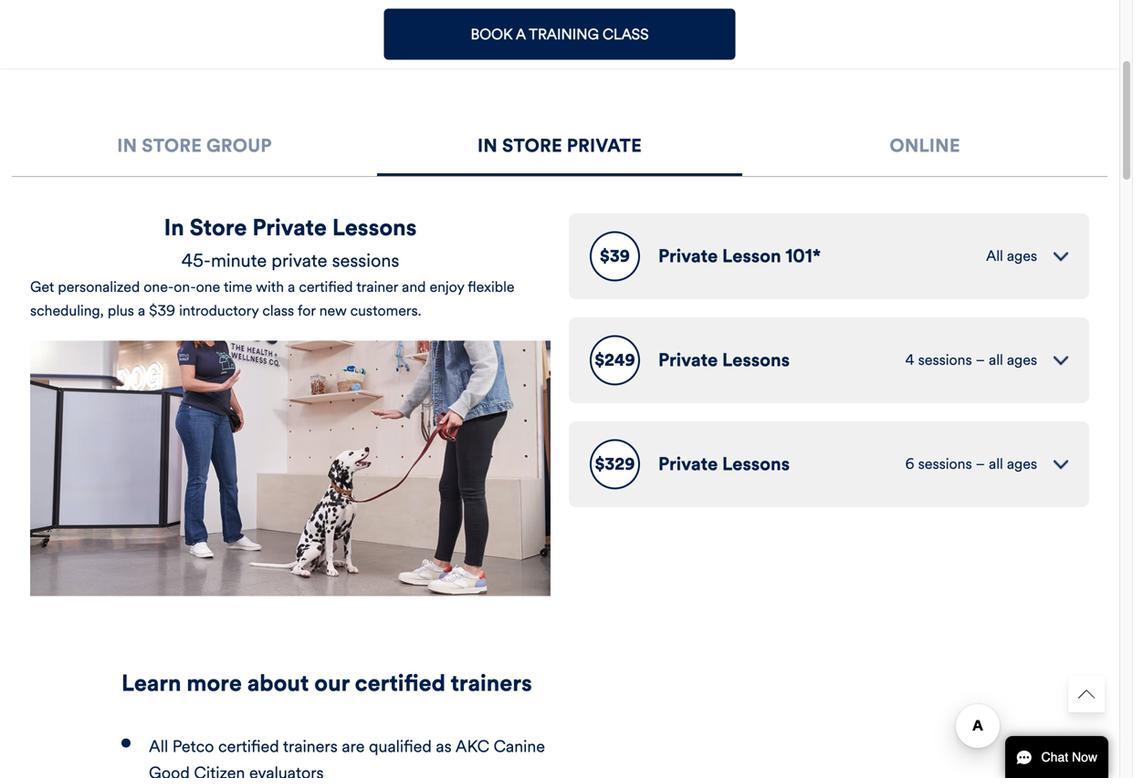 Task type: locate. For each thing, give the bounding box(es) containing it.
1 vertical spatial certified
[[355, 670, 446, 698]]

in inside button
[[117, 135, 137, 157]]

in store private lessons 45-minute private sessions get personalized one-on-one time with a certified trainer and enjoy flexible scheduling, plus a $39 introductory class for new customers.
[[30, 214, 515, 320]]

trainers up evaluators
[[283, 737, 338, 758]]

private
[[567, 135, 642, 157], [252, 214, 327, 242]]

class
[[603, 25, 649, 43]]

private inside button
[[567, 135, 642, 157]]

0 vertical spatial private
[[567, 135, 642, 157]]

store inside button
[[502, 135, 562, 157]]

certified
[[299, 278, 353, 296], [355, 670, 446, 698], [218, 737, 279, 758]]

petco
[[172, 737, 214, 758]]

are
[[342, 737, 365, 758]]

lessons
[[332, 214, 417, 242]]

in store group button
[[12, 119, 377, 176]]

time
[[224, 278, 252, 296]]

in for in store group
[[117, 135, 137, 157]]

1 vertical spatial private
[[252, 214, 327, 242]]

certified up qualified
[[355, 670, 446, 698]]

as
[[436, 737, 452, 758]]

styled arrow button link
[[1068, 677, 1105, 713]]

a
[[288, 278, 295, 296], [138, 302, 145, 320]]

trainer
[[356, 278, 398, 296]]

store
[[142, 135, 202, 157], [502, 135, 562, 157], [190, 214, 247, 242]]

store inside button
[[142, 135, 202, 157]]

private inside in store private lessons 45-minute private sessions get personalized one-on-one time with a certified trainer and enjoy flexible scheduling, plus a $39 introductory class for new customers.
[[252, 214, 327, 242]]

in store private
[[478, 135, 642, 157]]

trainers up akc
[[451, 670, 532, 698]]

scroll to top image
[[1078, 687, 1095, 703]]

akc
[[455, 737, 489, 758]]

1 horizontal spatial private
[[567, 135, 642, 157]]

0 horizontal spatial a
[[138, 302, 145, 320]]

0 horizontal spatial certified
[[218, 737, 279, 758]]

in
[[117, 135, 137, 157], [478, 135, 498, 157], [164, 214, 184, 242]]

certified up citizen
[[218, 737, 279, 758]]

store inside in store private lessons 45-minute private sessions get personalized one-on-one time with a certified trainer and enjoy flexible scheduling, plus a $39 introductory class for new customers.
[[190, 214, 247, 242]]

a right with
[[288, 278, 295, 296]]

2 horizontal spatial in
[[478, 135, 498, 157]]

0 vertical spatial trainers
[[451, 670, 532, 698]]

learn
[[121, 670, 181, 698]]

get
[[30, 278, 54, 296]]

certified inside the all petco certified trainers are qualified as akc canine good citizen evaluators
[[218, 737, 279, 758]]

trainers
[[451, 670, 532, 698], [283, 737, 338, 758]]

for
[[298, 302, 316, 320]]

0 horizontal spatial private
[[252, 214, 327, 242]]

2 vertical spatial certified
[[218, 737, 279, 758]]

qualified
[[369, 737, 432, 758]]

personalized
[[58, 278, 140, 296]]

group
[[206, 135, 272, 157]]

0 horizontal spatial trainers
[[283, 737, 338, 758]]

with
[[256, 278, 284, 296]]

1 horizontal spatial a
[[288, 278, 295, 296]]

1 vertical spatial trainers
[[283, 737, 338, 758]]

private
[[271, 250, 327, 272]]

0 vertical spatial certified
[[299, 278, 353, 296]]

plus
[[108, 302, 134, 320]]

a left the $39
[[138, 302, 145, 320]]

tabs tab list
[[12, 119, 1108, 177]]

1 horizontal spatial in
[[164, 214, 184, 242]]

all petco certified trainers are qualified as akc canine good citizen evaluators
[[149, 737, 545, 779]]

1 vertical spatial a
[[138, 302, 145, 320]]

scheduling,
[[30, 302, 104, 320]]

in inside button
[[478, 135, 498, 157]]

private for in store private lessons 45-minute private sessions get personalized one-on-one time with a certified trainer and enjoy flexible scheduling, plus a $39 introductory class for new customers.
[[252, 214, 327, 242]]

evaluators
[[249, 764, 324, 779]]

store for in store group
[[142, 135, 202, 157]]

citizen
[[194, 764, 245, 779]]

certified up 'new'
[[299, 278, 353, 296]]

$39
[[149, 302, 175, 320]]

1 horizontal spatial certified
[[299, 278, 353, 296]]

store for in store private lessons 45-minute private sessions get personalized one-on-one time with a certified trainer and enjoy flexible scheduling, plus a $39 introductory class for new customers.
[[190, 214, 247, 242]]

0 horizontal spatial in
[[117, 135, 137, 157]]



Task type: describe. For each thing, give the bounding box(es) containing it.
45-
[[181, 250, 211, 272]]

private for in store private
[[567, 135, 642, 157]]

one-
[[144, 278, 174, 296]]

sessions
[[332, 250, 399, 272]]

a
[[516, 25, 526, 43]]

more
[[187, 670, 242, 698]]

class
[[262, 302, 294, 320]]

certified inside in store private lessons 45-minute private sessions get personalized one-on-one time with a certified trainer and enjoy flexible scheduling, plus a $39 introductory class for new customers.
[[299, 278, 353, 296]]

trainers inside the all petco certified trainers are qualified as akc canine good citizen evaluators
[[283, 737, 338, 758]]

store for in store private
[[502, 135, 562, 157]]

on-
[[174, 278, 196, 296]]

one
[[196, 278, 220, 296]]

learn more about our certified trainers
[[121, 670, 532, 698]]

1 horizontal spatial trainers
[[451, 670, 532, 698]]

online button
[[742, 119, 1108, 176]]

and
[[402, 278, 426, 296]]

customers.
[[350, 302, 421, 320]]

2 horizontal spatial certified
[[355, 670, 446, 698]]

flexible
[[468, 278, 515, 296]]

0 vertical spatial a
[[288, 278, 295, 296]]

in for in store private
[[478, 135, 498, 157]]

about
[[247, 670, 309, 698]]

minute
[[211, 250, 267, 272]]

enjoy
[[430, 278, 464, 296]]

all
[[149, 737, 168, 758]]

in store private button
[[377, 119, 742, 176]]

in store group
[[117, 135, 272, 157]]

canine
[[494, 737, 545, 758]]

book a training class link
[[384, 9, 735, 60]]

our
[[314, 670, 349, 698]]

training
[[529, 25, 599, 43]]

in inside in store private lessons 45-minute private sessions get personalized one-on-one time with a certified trainer and enjoy flexible scheduling, plus a $39 introductory class for new customers.
[[164, 214, 184, 242]]

introductory
[[179, 302, 259, 320]]

book a training class
[[471, 25, 649, 43]]

online
[[890, 135, 960, 157]]

book
[[471, 25, 512, 43]]

new
[[319, 302, 347, 320]]

good
[[149, 764, 190, 779]]



Task type: vqa. For each thing, say whether or not it's contained in the screenshot.
The Refresh
no



